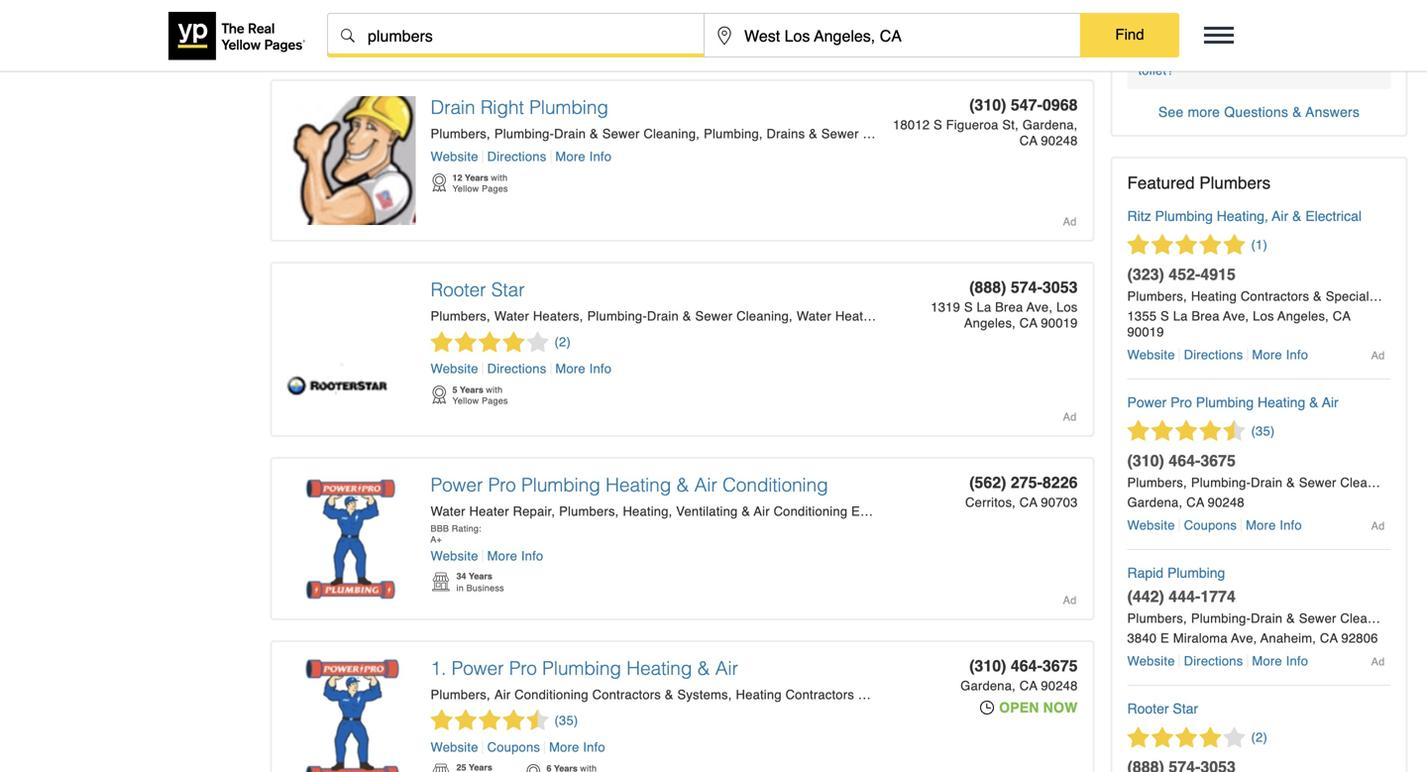 Task type: vqa. For each thing, say whether or not it's contained in the screenshot.
A.
no



Task type: describe. For each thing, give the bounding box(es) containing it.
plumbers inside 1. power pro plumbing heating & air plumbers air conditioning contractors & systems heating contractors & specialties
[[431, 688, 487, 703]]

1 horizontal spatial power pro plumbing heating & air link
[[1128, 395, 1339, 411]]

figueroa
[[947, 118, 999, 132]]

plumbing- inside drain right plumbing plumbers plumbing-drain & sewer cleaning plumbing, drains & sewer consultants website directions more info
[[495, 126, 554, 141]]

275-
[[1011, 473, 1043, 492]]

toilet?
[[1139, 63, 1175, 78]]

1. power pro plumbing heating & air plumbers air conditioning contractors & systems heating contractors & specialties
[[431, 658, 936, 703]]

plumbers link up 5
[[431, 309, 491, 324]]

water heaters link
[[495, 309, 584, 324]]

info inside power pro plumbing heating & air conditioning water heater repair plumbers heating, ventilating & air conditioning engineers bbb rating: a+ website more info
[[521, 549, 544, 564]]

Where? text field
[[705, 14, 1081, 58]]

(310) for (310) 464-3675 gardena, ca 90248
[[970, 657, 1007, 675]]

more down air conditioning contractors & systems link
[[549, 740, 580, 755]]

replace
[[1289, 47, 1333, 62]]

rating:
[[452, 524, 482, 534]]

pro inside 1. power pro plumbing heating & air plumbers air conditioning contractors & systems heating contractors & specialties
[[509, 658, 537, 680]]

cleaning inside rooter star plumbers water heaters plumbing-drain & sewer cleaning water heater repair
[[737, 309, 789, 324]]

1 horizontal spatial (35)
[[1252, 424, 1276, 439]]

464- for (310) 464-3675 plumbers plumbing-drain & sewer cleaning gardena, ca 90248 website coupons more info
[[1169, 452, 1201, 470]]

464- for (310) 464-3675 gardena, ca 90248
[[1011, 657, 1043, 675]]

rooter star image
[[287, 279, 416, 408]]

gardena, inside '(310) 464-3675 gardena, ca 90248'
[[961, 679, 1016, 694]]

plumbers inside the '(323) 452-4915 plumbers heating contractors & specialties 1355 s la brea ave, los angeles, ca 90019 website directions more info'
[[1128, 289, 1184, 304]]

452-
[[1169, 265, 1201, 284]]

a
[[1337, 47, 1344, 62]]

website link down 1355
[[1128, 348, 1181, 362]]

more
[[1188, 104, 1221, 120]]

0 horizontal spatial contractors
[[593, 688, 661, 703]]

3840
[[1128, 631, 1157, 646]]

ca inside (310) 547-0968 18012 s figueroa st, gardena, ca 90248
[[1020, 133, 1038, 148]]

repair inside power pro plumbing heating & air conditioning water heater repair plumbers heating, ventilating & air conditioning engineers bbb rating: a+ website more info
[[513, 504, 552, 519]]

1355
[[1128, 309, 1157, 324]]

does
[[1203, 47, 1232, 62]]

plumbing, drains & sewer consultants link
[[704, 126, 933, 141]]

(323)
[[1128, 265, 1165, 284]]

ca inside '(310) 464-3675 gardena, ca 90248'
[[1020, 679, 1038, 694]]

plumbers inside power pro plumbing heating & air conditioning water heater repair plumbers heating, ventilating & air conditioning engineers bbb rating: a+ website more info
[[559, 504, 615, 519]]

engineers
[[852, 504, 912, 519]]

sewer inside (310) 464-3675 plumbers plumbing-drain & sewer cleaning gardena, ca 90248 website coupons more info
[[1300, 475, 1337, 490]]

18012
[[893, 118, 930, 132]]

3053
[[1043, 278, 1078, 296]]

power pro plumbing heating & air conditioning link
[[431, 474, 829, 496]]

heaters
[[533, 309, 580, 324]]

website inside the '(323) 452-4915 plumbers heating contractors & specialties 1355 s la brea ave, los angeles, ca 90019 website directions more info'
[[1128, 348, 1176, 362]]

12 years with yellow pages
[[453, 173, 508, 194]]

bbb
[[431, 524, 449, 534]]

pages for 12 years
[[482, 183, 508, 194]]

directions inside rapid plumbing (442) 444-1774 plumbers plumbing-drain & sewer cleaning 3840 e miraloma ave, anaheim, ca 92806 website directions more info
[[1185, 654, 1244, 669]]

the real yellow pages logo image
[[169, 12, 307, 60]]

ritz
[[1128, 208, 1152, 224]]

more info link for website link on top of rapid
[[1243, 518, 1303, 533]]

power pro plumbing heating & air - plumbers image
[[287, 657, 416, 772]]

drains
[[767, 126, 805, 141]]

more info link for website link underneath e
[[1249, 654, 1309, 669]]

(310) 464-3675 plumbers plumbing-drain & sewer cleaning gardena, ca 90248 website coupons more info
[[1128, 452, 1393, 533]]

plumbing- inside rooter star plumbers water heaters plumbing-drain & sewer cleaning water heater repair
[[588, 309, 647, 324]]

3675 for (310) 464-3675 plumbers plumbing-drain & sewer cleaning gardena, ca 90248 website coupons more info
[[1201, 452, 1236, 470]]

1 vertical spatial conditioning
[[774, 504, 848, 519]]

0 vertical spatial (35) link
[[1128, 420, 1276, 442]]

90703
[[1042, 495, 1078, 510]]

power for power pro plumbing heating & air
[[1128, 395, 1167, 411]]

(1)
[[1252, 237, 1268, 252]]

(310) 547-0968 18012 s figueroa st, gardena, ca 90248
[[893, 96, 1078, 148]]

ave, inside (888) 574-3053 1319 s la brea ave, los angeles, ca 90019
[[1027, 300, 1053, 315]]

directions up 5 years with yellow pages
[[488, 361, 547, 376]]

more inside rapid plumbing (442) 444-1774 plumbers plumbing-drain & sewer cleaning 3840 e miraloma ave, anaheim, ca 92806 website directions more info
[[1253, 654, 1283, 669]]

sewer inside rooter star plumbers water heaters plumbing-drain & sewer cleaning water heater repair
[[696, 309, 733, 324]]

heating, ventilating & air conditioning engineers link
[[623, 504, 912, 519]]

(442)
[[1128, 588, 1165, 606]]

0 vertical spatial heating,
[[1217, 208, 1269, 224]]

rooter star
[[1128, 701, 1199, 717]]

plumbers link down the power pro plumbing heating & air conditioning link
[[559, 504, 619, 519]]

website up 5
[[431, 361, 479, 376]]

2 horizontal spatial water
[[797, 309, 832, 324]]

1 vertical spatial (35) link
[[431, 710, 579, 732]]

it
[[1235, 47, 1242, 62]]

plumbers link down 1.
[[431, 688, 491, 703]]

website directions more info
[[431, 361, 612, 376]]

with for 12 years
[[491, 173, 508, 183]]

more inside the '(323) 452-4915 plumbers heating contractors & specialties 1355 s la brea ave, los angeles, ca 90019 website directions more info'
[[1253, 348, 1283, 362]]

find
[[1116, 26, 1145, 43]]

anaheim,
[[1261, 631, 1317, 646]]

& inside rapid plumbing (442) 444-1774 plumbers plumbing-drain & sewer cleaning 3840 e miraloma ave, anaheim, ca 92806 website directions more info
[[1287, 611, 1296, 626]]

1 vertical spatial rooter star link
[[1128, 701, 1199, 717]]

1.
[[431, 658, 447, 680]]

miraloma
[[1174, 631, 1228, 646]]

plumbing- inside rapid plumbing (442) 444-1774 plumbers plumbing-drain & sewer cleaning 3840 e miraloma ave, anaheim, ca 92806 website directions more info
[[1192, 611, 1252, 626]]

547-
[[1011, 96, 1043, 114]]

more inside power pro plumbing heating & air conditioning water heater repair plumbers heating, ventilating & air conditioning engineers bbb rating: a+ website more info
[[488, 549, 518, 564]]

water inside power pro plumbing heating & air conditioning water heater repair plumbers heating, ventilating & air conditioning engineers bbb rating: a+ website more info
[[431, 504, 466, 519]]

years inside 12 years with yellow pages
[[465, 173, 489, 183]]

1 vertical spatial (35)
[[555, 713, 579, 728]]

3675 for (310) 464-3675 gardena, ca 90248
[[1043, 657, 1078, 675]]

drain right plumbing link
[[431, 97, 609, 118]]

with for 5 years
[[486, 385, 503, 395]]

directions link for more info link related to website link above 12
[[484, 149, 552, 164]]

plumbing inside 1. power pro plumbing heating & air plumbers air conditioning contractors & systems heating contractors & specialties
[[543, 658, 622, 680]]

star for rooter star
[[1173, 701, 1199, 717]]

rooter for rooter star
[[1128, 701, 1170, 717]]

los inside (888) 574-3053 1319 s la brea ave, los angeles, ca 90019
[[1057, 300, 1078, 315]]

heating inside the '(323) 452-4915 plumbers heating contractors & specialties 1355 s la brea ave, los angeles, ca 90019 website directions more info'
[[1192, 289, 1238, 304]]

ca inside (562) 275-8226 cerritos, ca 90703
[[1020, 495, 1038, 510]]

1319
[[931, 300, 961, 315]]

ritz plumbing heating, air & electrical
[[1128, 208, 1363, 224]]

plumbers inside rooter star plumbers water heaters plumbing-drain & sewer cleaning water heater repair
[[431, 309, 487, 324]]

574-
[[1011, 278, 1043, 296]]

website inside (310) 464-3675 plumbers plumbing-drain & sewer cleaning gardena, ca 90248 website coupons more info
[[1128, 518, 1176, 533]]

(562)
[[970, 473, 1007, 492]]

power pro plumbing heating & air conditioning image
[[287, 474, 416, 603]]

plumbers inside drain right plumbing plumbers plumbing-drain & sewer cleaning plumbing, drains & sewer consultants website directions more info
[[431, 126, 487, 141]]

air conditioning contractors & systems link
[[495, 688, 732, 703]]

drain inside rooter star plumbers water heaters plumbing-drain & sewer cleaning water heater repair
[[647, 309, 679, 324]]

0 vertical spatial conditioning
[[723, 474, 829, 496]]

angeles, inside (888) 574-3053 1319 s la brea ave, los angeles, ca 90019
[[965, 316, 1016, 331]]

& inside (310) 464-3675 plumbers plumbing-drain & sewer cleaning gardena, ca 90248 website coupons more info
[[1287, 475, 1296, 490]]

0 horizontal spatial (2) link
[[431, 331, 571, 353]]

plumbers link up e
[[1128, 611, 1188, 626]]

more info link for website link above 5
[[552, 361, 612, 376]]

5
[[453, 385, 458, 395]]

yp image for 5
[[431, 384, 448, 406]]

st,
[[1003, 118, 1019, 132]]

90248 inside (310) 464-3675 plumbers plumbing-drain & sewer cleaning gardena, ca 90248 website coupons more info
[[1208, 495, 1245, 510]]

website inside rapid plumbing (442) 444-1774 plumbers plumbing-drain & sewer cleaning 3840 e miraloma ave, anaheim, ca 92806 website directions more info
[[1128, 654, 1176, 669]]

(310) for (310) 547-0968 18012 s figueroa st, gardena, ca 90248
[[970, 96, 1007, 114]]

s for drain right plumbing
[[934, 118, 943, 132]]

rooter for rooter star plumbers water heaters plumbing-drain & sewer cleaning water heater repair
[[431, 279, 486, 301]]

more info link for website link below 1.
[[545, 740, 606, 755]]

star for rooter star plumbers water heaters plumbing-drain & sewer cleaning water heater repair
[[492, 279, 525, 301]]

(2) for left (2) link
[[555, 335, 571, 350]]

0968
[[1043, 96, 1078, 114]]

plumbers inside rapid plumbing (442) 444-1774 plumbers plumbing-drain & sewer cleaning 3840 e miraloma ave, anaheim, ca 92806 website directions more info
[[1128, 611, 1184, 626]]

heating, inside power pro plumbing heating & air conditioning water heater repair plumbers heating, ventilating & air conditioning engineers bbb rating: a+ website more info
[[623, 504, 673, 519]]

heater inside rooter star plumbers water heaters plumbing-drain & sewer cleaning water heater repair
[[836, 309, 876, 324]]

a+
[[431, 534, 442, 545]]

drain right plumbing plumbers plumbing-drain & sewer cleaning plumbing, drains & sewer consultants website directions more info
[[431, 97, 933, 164]]

la inside (888) 574-3053 1319 s la brea ave, los angeles, ca 90019
[[977, 300, 992, 315]]

see more questions & answers
[[1159, 104, 1361, 120]]

more inside (310) 464-3675 plumbers plumbing-drain & sewer cleaning gardena, ca 90248 website coupons more info
[[1247, 518, 1277, 533]]

contractors inside the '(323) 452-4915 plumbers heating contractors & specialties 1355 s la brea ave, los angeles, ca 90019 website directions more info'
[[1241, 289, 1310, 304]]

(2) for the bottom (2) link
[[1252, 730, 1268, 745]]

plumbers link up 12
[[431, 126, 491, 141]]

plumbing- inside (310) 464-3675 plumbers plumbing-drain & sewer cleaning gardena, ca 90248 website coupons more info
[[1192, 475, 1252, 490]]

see more questions & answers link
[[1128, 104, 1392, 120]]

34
[[457, 571, 467, 582]]

in
[[457, 583, 464, 593]]

answers
[[1306, 104, 1361, 120]]

1 horizontal spatial heating contractors & specialties link
[[1192, 289, 1395, 304]]

power for power pro plumbing heating & air conditioning water heater repair plumbers heating, ventilating & air conditioning engineers bbb rating: a+ website more info
[[431, 474, 483, 496]]

website coupons more info
[[431, 740, 606, 755]]

how
[[1139, 47, 1163, 62]]

conditioning inside 1. power pro plumbing heating & air plumbers air conditioning contractors & systems heating contractors & specialties
[[515, 688, 589, 703]]

more info link for website link above 12
[[552, 149, 612, 164]]

drain inside (310) 464-3675 plumbers plumbing-drain & sewer cleaning gardena, ca 90248 website coupons more info
[[1252, 475, 1283, 490]]

featured
[[1128, 174, 1195, 193]]

1774
[[1201, 588, 1236, 606]]

brea inside (888) 574-3053 1319 s la brea ave, los angeles, ca 90019
[[996, 300, 1024, 315]]

0 horizontal spatial water heater repair link
[[431, 504, 555, 519]]

90248 inside '(310) 464-3675 gardena, ca 90248'
[[1042, 679, 1078, 694]]



Task type: locate. For each thing, give the bounding box(es) containing it.
heater inside power pro plumbing heating & air conditioning water heater repair plumbers heating, ventilating & air conditioning engineers bbb rating: a+ website more info
[[470, 504, 509, 519]]

rapid
[[1128, 565, 1164, 581]]

cost
[[1246, 47, 1271, 62]]

plumbers up 1355
[[1128, 289, 1184, 304]]

(2)
[[555, 335, 571, 350], [1252, 730, 1268, 745]]

consultants
[[863, 126, 933, 141]]

1 horizontal spatial repair
[[879, 309, 919, 324]]

0 vertical spatial yp image
[[431, 172, 448, 193]]

plumbing inside drain right plumbing plumbers plumbing-drain & sewer cleaning plumbing, drains & sewer consultants website directions more info
[[530, 97, 609, 118]]

more down anaheim,
[[1253, 654, 1283, 669]]

plumbing,
[[704, 126, 763, 141]]

0 vertical spatial specialties
[[1326, 289, 1391, 304]]

rooter star link up water heaters link on the left top of the page
[[431, 279, 525, 301]]

0 vertical spatial yellow
[[453, 183, 479, 194]]

0 horizontal spatial heating contractors & specialties link
[[736, 688, 936, 703]]

with inside 12 years with yellow pages
[[491, 173, 508, 183]]

ave, inside rapid plumbing (442) 444-1774 plumbers plumbing-drain & sewer cleaning 3840 e miraloma ave, anaheim, ca 92806 website directions more info
[[1232, 631, 1258, 646]]

4915
[[1201, 265, 1236, 284]]

business
[[467, 583, 504, 593]]

directions link up 12 years with yellow pages
[[484, 149, 552, 164]]

la inside the '(323) 452-4915 plumbers heating contractors & specialties 1355 s la brea ave, los angeles, ca 90019 website directions more info'
[[1174, 309, 1189, 324]]

star up water heaters link on the left top of the page
[[492, 279, 525, 301]]

pro for power pro plumbing heating & air
[[1171, 395, 1193, 411]]

info inside (310) 464-3675 plumbers plumbing-drain & sewer cleaning gardena, ca 90248 website coupons more info
[[1280, 518, 1303, 533]]

2 pages from the top
[[482, 396, 508, 406]]

1 vertical spatial gardena,
[[1128, 495, 1183, 510]]

(2) link
[[431, 331, 571, 353], [1128, 727, 1268, 749]]

open now
[[1000, 700, 1078, 716]]

0 horizontal spatial power pro plumbing heating & air link
[[452, 658, 739, 680]]

1 vertical spatial repair
[[513, 504, 552, 519]]

1 horizontal spatial contractors
[[786, 688, 855, 703]]

pages down the website directions more info
[[482, 396, 508, 406]]

website link down 1.
[[431, 740, 484, 755]]

0 horizontal spatial (2)
[[555, 335, 571, 350]]

directions down miraloma at the right of the page
[[1185, 654, 1244, 669]]

1 vertical spatial heating contractors & specialties link
[[736, 688, 936, 703]]

0 horizontal spatial gardena,
[[961, 679, 1016, 694]]

power pro plumbing heating & air link up air conditioning contractors & systems link
[[452, 658, 739, 680]]

1 vertical spatial (310)
[[1128, 452, 1165, 470]]

0 horizontal spatial angeles,
[[965, 316, 1016, 331]]

find button
[[1081, 13, 1180, 57]]

water heater repair link
[[797, 309, 919, 324], [431, 504, 555, 519]]

la down (888) at top right
[[977, 300, 992, 315]]

systems
[[678, 688, 729, 703]]

gardena, up rapid
[[1128, 495, 1183, 510]]

rooter
[[431, 279, 486, 301], [1128, 701, 1170, 717]]

s for rooter star
[[965, 300, 973, 315]]

90019 inside (888) 574-3053 1319 s la brea ave, los angeles, ca 90019
[[1042, 316, 1078, 331]]

directions inside drain right plumbing plumbers plumbing-drain & sewer cleaning plumbing, drains & sewer consultants website directions more info
[[488, 149, 547, 164]]

yellow for 12
[[453, 183, 479, 194]]

2 horizontal spatial s
[[1161, 309, 1170, 324]]

website link up 12
[[431, 149, 484, 164]]

coupons
[[1185, 518, 1238, 533], [488, 740, 541, 755]]

specialties inside the '(323) 452-4915 plumbers heating contractors & specialties 1355 s la brea ave, los angeles, ca 90019 website directions more info'
[[1326, 289, 1391, 304]]

yellow down 12
[[453, 183, 479, 194]]

2 yellow from the top
[[453, 396, 479, 406]]

90019 down 1355
[[1128, 325, 1165, 340]]

directions link for more info link corresponding to website link underneath e
[[1181, 654, 1249, 669]]

pages inside 5 years with yellow pages
[[482, 396, 508, 406]]

1 horizontal spatial rooter star link
[[1128, 701, 1199, 717]]

directions up power pro plumbing heating & air
[[1185, 348, 1244, 362]]

(35) down power pro plumbing heating & air
[[1252, 424, 1276, 439]]

0 horizontal spatial 3675
[[1043, 657, 1078, 675]]

1 horizontal spatial star
[[1173, 701, 1199, 717]]

2 vertical spatial pro
[[509, 658, 537, 680]]

to
[[1274, 47, 1285, 62]]

ave,
[[1027, 300, 1053, 315], [1224, 309, 1250, 324], [1232, 631, 1258, 646]]

yp image for 12
[[431, 172, 448, 193]]

questions
[[1225, 104, 1289, 120]]

0 horizontal spatial specialties
[[871, 688, 936, 703]]

website link down e
[[1128, 654, 1181, 669]]

website link up rapid
[[1128, 518, 1181, 533]]

star down miraloma at the right of the page
[[1173, 701, 1199, 717]]

cleaning inside (310) 464-3675 plumbers plumbing-drain & sewer cleaning gardena, ca 90248 website coupons more info
[[1341, 475, 1393, 490]]

1 pages from the top
[[482, 183, 508, 194]]

coupons inside (310) 464-3675 plumbers plumbing-drain & sewer cleaning gardena, ca 90248 website coupons more info
[[1185, 518, 1238, 533]]

Find a business text field
[[328, 14, 704, 58]]

(562) 275-8226 cerritos, ca 90703
[[966, 473, 1078, 510]]

0 horizontal spatial 464-
[[1011, 657, 1043, 675]]

coupons link for more info link for website link below 1.
[[484, 740, 545, 755]]

1 horizontal spatial (35) link
[[1128, 420, 1276, 442]]

website up 34
[[431, 549, 479, 564]]

8226
[[1043, 473, 1078, 492]]

info inside drain right plumbing plumbers plumbing-drain & sewer cleaning plumbing, drains & sewer consultants website directions more info
[[590, 149, 612, 164]]

heating inside power pro plumbing heating & air conditioning water heater repair plumbers heating, ventilating & air conditioning engineers bbb rating: a+ website more info
[[606, 474, 672, 496]]

power pro plumbing heating & air
[[1128, 395, 1339, 411]]

0 horizontal spatial rooter star link
[[431, 279, 525, 301]]

heater up rating:
[[470, 504, 509, 519]]

see
[[1159, 104, 1184, 120]]

90019
[[1042, 316, 1078, 331], [1128, 325, 1165, 340]]

brea inside the '(323) 452-4915 plumbers heating contractors & specialties 1355 s la brea ave, los angeles, ca 90019 website directions more info'
[[1192, 309, 1220, 324]]

drain inside rapid plumbing (442) 444-1774 plumbers plumbing-drain & sewer cleaning 3840 e miraloma ave, anaheim, ca 92806 website directions more info
[[1252, 611, 1283, 626]]

featured plumbers
[[1128, 174, 1271, 193]]

(310) inside '(310) 464-3675 gardena, ca 90248'
[[970, 657, 1007, 675]]

0 horizontal spatial heater
[[470, 504, 509, 519]]

drain right plumbing image
[[287, 96, 416, 225]]

directions inside the '(323) 452-4915 plumbers heating contractors & specialties 1355 s la brea ave, los angeles, ca 90019 website directions more info'
[[1185, 348, 1244, 362]]

los inside the '(323) 452-4915 plumbers heating contractors & specialties 1355 s la brea ave, los angeles, ca 90019 website directions more info'
[[1254, 309, 1275, 324]]

years
[[465, 173, 489, 183], [460, 385, 484, 395], [469, 571, 493, 582]]

directions link up 5 years with yellow pages
[[484, 361, 552, 376]]

1 horizontal spatial 3675
[[1201, 452, 1236, 470]]

1 vertical spatial years
[[460, 385, 484, 395]]

how much does it cost to replace a toilet? link
[[1128, 36, 1392, 89]]

464- down power pro plumbing heating & air
[[1169, 452, 1201, 470]]

more info link
[[552, 149, 612, 164], [1249, 348, 1309, 362], [552, 361, 612, 376], [1243, 518, 1303, 533], [484, 549, 544, 564], [1249, 654, 1309, 669], [545, 740, 606, 755]]

0 vertical spatial power
[[1128, 395, 1167, 411]]

website link up 34
[[431, 549, 484, 564]]

pages inside 12 years with yellow pages
[[482, 183, 508, 194]]

(310) for (310) 464-3675 plumbers plumbing-drain & sewer cleaning gardena, ca 90248 website coupons more info
[[1128, 452, 1165, 470]]

website down the 3840
[[1128, 654, 1176, 669]]

rooter star link down e
[[1128, 701, 1199, 717]]

years right 12
[[465, 173, 489, 183]]

ventilating
[[677, 504, 738, 519]]

rapid plumbing link
[[1128, 565, 1226, 581]]

(310)
[[970, 96, 1007, 114], [1128, 452, 1165, 470], [970, 657, 1007, 675]]

2 horizontal spatial contractors
[[1241, 289, 1310, 304]]

0 vertical spatial water heater repair link
[[797, 309, 919, 324]]

0 horizontal spatial 90019
[[1042, 316, 1078, 331]]

90248 inside (310) 547-0968 18012 s figueroa st, gardena, ca 90248
[[1042, 133, 1078, 148]]

los down (1)
[[1254, 309, 1275, 324]]

plumbing-
[[495, 126, 554, 141], [588, 309, 647, 324], [1192, 475, 1252, 490], [1192, 611, 1252, 626]]

plumbing- down 1774
[[1192, 611, 1252, 626]]

0 horizontal spatial los
[[1057, 300, 1078, 315]]

90248 down 0968
[[1042, 133, 1078, 148]]

0 vertical spatial coupons link
[[1181, 518, 1243, 533]]

0 horizontal spatial rooter
[[431, 279, 486, 301]]

heating contractors & specialties link
[[1192, 289, 1395, 304], [736, 688, 936, 703]]

(35) down air conditioning contractors & systems link
[[555, 713, 579, 728]]

water heater repair link up rating:
[[431, 504, 555, 519]]

1 yp image from the top
[[431, 172, 448, 193]]

3675 inside '(310) 464-3675 gardena, ca 90248'
[[1043, 657, 1078, 675]]

directions link
[[484, 149, 552, 164], [1181, 348, 1249, 362], [484, 361, 552, 376], [1181, 654, 1249, 669]]

heating
[[1192, 289, 1238, 304], [1258, 395, 1306, 411], [606, 474, 672, 496], [627, 658, 693, 680], [736, 688, 782, 703]]

rooter star plumbers water heaters plumbing-drain & sewer cleaning water heater repair
[[431, 279, 919, 324]]

1 vertical spatial rooter
[[1128, 701, 1170, 717]]

1 vertical spatial 3675
[[1043, 657, 1078, 675]]

ave, inside the '(323) 452-4915 plumbers heating contractors & specialties 1355 s la brea ave, los angeles, ca 90019 website directions more info'
[[1224, 309, 1250, 324]]

plumbers link
[[431, 126, 491, 141], [1128, 289, 1188, 304], [431, 309, 491, 324], [1128, 475, 1188, 490], [559, 504, 619, 519], [1128, 611, 1188, 626], [431, 688, 491, 703]]

years up business
[[469, 571, 493, 582]]

plumbing- down "drain right plumbing" link
[[495, 126, 554, 141]]

more up rapid plumbing (442) 444-1774 plumbers plumbing-drain & sewer cleaning 3840 e miraloma ave, anaheim, ca 92806 website directions more info
[[1247, 518, 1277, 533]]

plumbers inside (310) 464-3675 plumbers plumbing-drain & sewer cleaning gardena, ca 90248 website coupons more info
[[1128, 475, 1184, 490]]

2 vertical spatial gardena,
[[961, 679, 1016, 694]]

90248 up rapid plumbing link
[[1208, 495, 1245, 510]]

plumbers up rapid
[[1128, 475, 1184, 490]]

444-
[[1169, 588, 1201, 606]]

plumbers up 'ritz plumbing heating, air & electrical' link
[[1200, 174, 1271, 193]]

34 years in business
[[457, 571, 504, 593]]

0 vertical spatial power pro plumbing heating & air link
[[1128, 395, 1339, 411]]

plumbing- down power pro plumbing heating & air
[[1192, 475, 1252, 490]]

(888) 574-3053 1319 s la brea ave, los angeles, ca 90019
[[931, 278, 1078, 331]]

more down "drain right plumbing" link
[[556, 149, 586, 164]]

(35)
[[1252, 424, 1276, 439], [555, 713, 579, 728]]

e
[[1161, 631, 1170, 646]]

1 yellow from the top
[[453, 183, 479, 194]]

0 vertical spatial 464-
[[1169, 452, 1201, 470]]

cleaning inside drain right plumbing plumbers plumbing-drain & sewer cleaning plumbing, drains & sewer consultants website directions more info
[[644, 126, 696, 141]]

rooter inside rooter star plumbers water heaters plumbing-drain & sewer cleaning water heater repair
[[431, 279, 486, 301]]

years inside 34 years in business
[[469, 571, 493, 582]]

website up rapid
[[1128, 518, 1176, 533]]

2 yp image from the top
[[431, 384, 448, 406]]

s right 18012
[[934, 118, 943, 132]]

coupons link for website link on top of rapid's more info link
[[1181, 518, 1243, 533]]

info inside rapid plumbing (442) 444-1774 plumbers plumbing-drain & sewer cleaning 3840 e miraloma ave, anaheim, ca 92806 website directions more info
[[1287, 654, 1309, 669]]

website inside power pro plumbing heating & air conditioning water heater repair plumbers heating, ventilating & air conditioning engineers bbb rating: a+ website more info
[[431, 549, 479, 564]]

1 vertical spatial specialties
[[871, 688, 936, 703]]

star inside rooter star plumbers water heaters plumbing-drain & sewer cleaning water heater repair
[[492, 279, 525, 301]]

1 vertical spatial yp image
[[431, 384, 448, 406]]

more info link down air conditioning contractors & systems link
[[545, 740, 606, 755]]

1 horizontal spatial angeles,
[[1278, 309, 1330, 324]]

1 horizontal spatial 464-
[[1169, 452, 1201, 470]]

more up 34 years in business
[[488, 549, 518, 564]]

info inside the '(323) 452-4915 plumbers heating contractors & specialties 1355 s la brea ave, los angeles, ca 90019 website directions more info'
[[1287, 348, 1309, 362]]

more info link up power pro plumbing heating & air
[[1249, 348, 1309, 362]]

1 horizontal spatial la
[[1174, 309, 1189, 324]]

directions link down miraloma at the right of the page
[[1181, 654, 1249, 669]]

directions up 12 years with yellow pages
[[488, 149, 547, 164]]

heater
[[836, 309, 876, 324], [470, 504, 509, 519]]

more info link for website link under 1355
[[1249, 348, 1309, 362]]

power pro plumbing heating & air link
[[1128, 395, 1339, 411], [452, 658, 739, 680]]

plumbers up 12
[[431, 126, 487, 141]]

rooter star link
[[431, 279, 525, 301], [1128, 701, 1199, 717]]

0 horizontal spatial heating,
[[623, 504, 673, 519]]

3675
[[1201, 452, 1236, 470], [1043, 657, 1078, 675]]

brea down 574-
[[996, 300, 1024, 315]]

1 vertical spatial coupons
[[488, 740, 541, 755]]

open
[[1000, 700, 1040, 716]]

1 vertical spatial (2) link
[[1128, 727, 1268, 749]]

plumbers link down (323)
[[1128, 289, 1188, 304]]

ca inside (310) 464-3675 plumbers plumbing-drain & sewer cleaning gardena, ca 90248 website coupons more info
[[1187, 495, 1205, 510]]

0 horizontal spatial brea
[[996, 300, 1024, 315]]

s inside (888) 574-3053 1319 s la brea ave, los angeles, ca 90019
[[965, 300, 973, 315]]

0 horizontal spatial star
[[492, 279, 525, 301]]

gardena, inside (310) 464-3675 plumbers plumbing-drain & sewer cleaning gardena, ca 90248 website coupons more info
[[1128, 495, 1183, 510]]

ca inside rapid plumbing (442) 444-1774 plumbers plumbing-drain & sewer cleaning 3840 e miraloma ave, anaheim, ca 92806 website directions more info
[[1321, 631, 1339, 646]]

gardena, up 'open'
[[961, 679, 1016, 694]]

directions link up power pro plumbing heating & air
[[1181, 348, 1249, 362]]

specialties inside 1. power pro plumbing heating & air plumbers air conditioning contractors & systems heating contractors & specialties
[[871, 688, 936, 703]]

heating, down the power pro plumbing heating & air conditioning link
[[623, 504, 673, 519]]

website down 1355
[[1128, 348, 1176, 362]]

& inside the '(323) 452-4915 plumbers heating contractors & specialties 1355 s la brea ave, los angeles, ca 90019 website directions more info'
[[1314, 289, 1323, 304]]

0 horizontal spatial coupons
[[488, 740, 541, 755]]

yp image left 5
[[431, 384, 448, 406]]

power pro plumbing heating & air conditioning water heater repair plumbers heating, ventilating & air conditioning engineers bbb rating: a+ website more info
[[431, 474, 912, 564]]

(323) 452-4915 plumbers heating contractors & specialties 1355 s la brea ave, los angeles, ca 90019 website directions more info
[[1128, 265, 1391, 362]]

2 horizontal spatial gardena,
[[1128, 495, 1183, 510]]

0 vertical spatial coupons
[[1185, 518, 1238, 533]]

electrical
[[1306, 208, 1363, 224]]

0 vertical spatial 3675
[[1201, 452, 1236, 470]]

brea down "4915"
[[1192, 309, 1220, 324]]

more info link up 34 years in business
[[484, 549, 544, 564]]

90248
[[1042, 133, 1078, 148], [1208, 495, 1245, 510], [1042, 679, 1078, 694]]

star
[[492, 279, 525, 301], [1173, 701, 1199, 717]]

power inside power pro plumbing heating & air conditioning water heater repair plumbers heating, ventilating & air conditioning engineers bbb rating: a+ website more info
[[431, 474, 483, 496]]

1 vertical spatial star
[[1173, 701, 1199, 717]]

more down heaters
[[556, 361, 586, 376]]

1 horizontal spatial coupons
[[1185, 518, 1238, 533]]

1 horizontal spatial heater
[[836, 309, 876, 324]]

1 vertical spatial coupons link
[[484, 740, 545, 755]]

(888)
[[970, 278, 1007, 296]]

0 vertical spatial pages
[[482, 183, 508, 194]]

1 horizontal spatial water
[[495, 309, 530, 324]]

2 vertical spatial conditioning
[[515, 688, 589, 703]]

yellow for 5
[[453, 396, 479, 406]]

conditioning left engineers
[[774, 504, 848, 519]]

plumbing inside rapid plumbing (442) 444-1774 plumbers plumbing-drain & sewer cleaning 3840 e miraloma ave, anaheim, ca 92806 website directions more info
[[1168, 565, 1226, 581]]

1 vertical spatial yellow
[[453, 396, 479, 406]]

1 vertical spatial power
[[431, 474, 483, 496]]

0 vertical spatial heater
[[836, 309, 876, 324]]

yp image
[[431, 172, 448, 193], [431, 384, 448, 406]]

pro
[[1171, 395, 1193, 411], [488, 474, 516, 496], [509, 658, 537, 680]]

plumbers down the power pro plumbing heating & air conditioning link
[[559, 504, 615, 519]]

0 vertical spatial with
[[491, 173, 508, 183]]

3675 down power pro plumbing heating & air
[[1201, 452, 1236, 470]]

1 vertical spatial heater
[[470, 504, 509, 519]]

sewer inside rapid plumbing (442) 444-1774 plumbers plumbing-drain & sewer cleaning 3840 e miraloma ave, anaheim, ca 92806 website directions more info
[[1300, 611, 1337, 626]]

(2) link down rooter star
[[1128, 727, 1268, 749]]

0 vertical spatial repair
[[879, 309, 919, 324]]

directions link for website link under 1355's more info link
[[1181, 348, 1249, 362]]

power right 1.
[[452, 658, 504, 680]]

cleaning inside rapid plumbing (442) 444-1774 plumbers plumbing-drain & sewer cleaning 3840 e miraloma ave, anaheim, ca 92806 website directions more info
[[1341, 611, 1393, 626]]

gardena, inside (310) 547-0968 18012 s figueroa st, gardena, ca 90248
[[1023, 118, 1078, 132]]

heating, up (1)
[[1217, 208, 1269, 224]]

power down 1355
[[1128, 395, 1167, 411]]

1 horizontal spatial los
[[1254, 309, 1275, 324]]

ave, down 574-
[[1027, 300, 1053, 315]]

0 horizontal spatial la
[[977, 300, 992, 315]]

pages
[[482, 183, 508, 194], [482, 396, 508, 406]]

s inside (310) 547-0968 18012 s figueroa st, gardena, ca 90248
[[934, 118, 943, 132]]

1 horizontal spatial coupons link
[[1181, 518, 1243, 533]]

gardena, down 0968
[[1023, 118, 1078, 132]]

heater left 1319
[[836, 309, 876, 324]]

rapid plumbing (442) 444-1774 plumbers plumbing-drain & sewer cleaning 3840 e miraloma ave, anaheim, ca 92806 website directions more info
[[1128, 565, 1393, 669]]

los down 3053 on the right top of the page
[[1057, 300, 1078, 315]]

& inside rooter star plumbers water heaters plumbing-drain & sewer cleaning water heater repair
[[683, 309, 692, 324]]

ca
[[1020, 133, 1038, 148], [1334, 309, 1351, 324], [1020, 316, 1038, 331], [1020, 495, 1038, 510], [1187, 495, 1205, 510], [1321, 631, 1339, 646], [1020, 679, 1038, 694]]

years right 5
[[460, 385, 484, 395]]

0 horizontal spatial water
[[431, 504, 466, 519]]

with inside 5 years with yellow pages
[[486, 385, 503, 395]]

1 horizontal spatial (2) link
[[1128, 727, 1268, 749]]

pro for power pro plumbing heating & air conditioning water heater repair plumbers heating, ventilating & air conditioning engineers bbb rating: a+ website more info
[[488, 474, 516, 496]]

drain
[[431, 97, 476, 118], [554, 126, 586, 141], [647, 309, 679, 324], [1252, 475, 1283, 490], [1252, 611, 1283, 626]]

2 vertical spatial 90248
[[1042, 679, 1078, 694]]

plumbers link up rapid
[[1128, 475, 1188, 490]]

5 years with yellow pages
[[453, 385, 508, 406]]

464- inside (310) 464-3675 plumbers plumbing-drain & sewer cleaning gardena, ca 90248 website coupons more info
[[1169, 452, 1201, 470]]

464- up 'open'
[[1011, 657, 1043, 675]]

contractors
[[1241, 289, 1310, 304], [593, 688, 661, 703], [786, 688, 855, 703]]

0 vertical spatial (35)
[[1252, 424, 1276, 439]]

(310) inside (310) 547-0968 18012 s figueroa st, gardena, ca 90248
[[970, 96, 1007, 114]]

website link
[[431, 149, 484, 164], [1128, 348, 1181, 362], [431, 361, 484, 376], [1128, 518, 1181, 533], [431, 549, 484, 564], [1128, 654, 1181, 669], [431, 740, 484, 755]]

0 vertical spatial pro
[[1171, 395, 1193, 411]]

more info link up rapid plumbing (442) 444-1774 plumbers plumbing-drain & sewer cleaning 3840 e miraloma ave, anaheim, ca 92806 website directions more info
[[1243, 518, 1303, 533]]

website inside drain right plumbing plumbers plumbing-drain & sewer cleaning plumbing, drains & sewer consultants website directions more info
[[431, 149, 479, 164]]

1 horizontal spatial (2)
[[1252, 730, 1268, 745]]

ca inside the '(323) 452-4915 plumbers heating contractors & specialties 1355 s la brea ave, los angeles, ca 90019 website directions more info'
[[1334, 309, 1351, 324]]

now
[[1044, 700, 1078, 716]]

website link up 5
[[431, 361, 484, 376]]

1 horizontal spatial rooter
[[1128, 701, 1170, 717]]

2 vertical spatial years
[[469, 571, 493, 582]]

0 horizontal spatial repair
[[513, 504, 552, 519]]

years for rooter
[[460, 385, 484, 395]]

with down the website directions more info
[[486, 385, 503, 395]]

much
[[1167, 47, 1199, 62]]

angeles, inside the '(323) 452-4915 plumbers heating contractors & specialties 1355 s la brea ave, los angeles, ca 90019 website directions more info'
[[1278, 309, 1330, 324]]

1 vertical spatial pages
[[482, 396, 508, 406]]

la right 1355
[[1174, 309, 1189, 324]]

0 vertical spatial (2) link
[[431, 331, 571, 353]]

website down 1.
[[431, 740, 479, 755]]

plumbing- right heaters
[[588, 309, 647, 324]]

(310) inside (310) 464-3675 plumbers plumbing-drain & sewer cleaning gardena, ca 90248 website coupons more info
[[1128, 452, 1165, 470]]

specialties
[[1326, 289, 1391, 304], [871, 688, 936, 703]]

3675 up now
[[1043, 657, 1078, 675]]

s inside the '(323) 452-4915 plumbers heating contractors & specialties 1355 s la brea ave, los angeles, ca 90019 website directions more info'
[[1161, 309, 1170, 324]]

ritz plumbing heating, air & electrical link
[[1128, 208, 1363, 224]]

more info link down anaheim,
[[1249, 654, 1309, 669]]

how much does it cost to replace a toilet?
[[1139, 47, 1344, 78]]

repair inside rooter star plumbers water heaters plumbing-drain & sewer cleaning water heater repair
[[879, 309, 919, 324]]

0 vertical spatial (310)
[[970, 96, 1007, 114]]

(35) link up website coupons more info
[[431, 710, 579, 732]]

s right 1355
[[1161, 309, 1170, 324]]

cerritos,
[[966, 495, 1016, 510]]

power inside 1. power pro plumbing heating & air plumbers air conditioning contractors & systems heating contractors & specialties
[[452, 658, 504, 680]]

pages for 5 years
[[482, 396, 508, 406]]

0 vertical spatial rooter star link
[[431, 279, 525, 301]]

plumbing inside power pro plumbing heating & air conditioning water heater repair plumbers heating, ventilating & air conditioning engineers bbb rating: a+ website more info
[[522, 474, 601, 496]]

conditioning
[[723, 474, 829, 496], [774, 504, 848, 519], [515, 688, 589, 703]]

plumbers down 1.
[[431, 688, 487, 703]]

92806
[[1342, 631, 1379, 646]]

years inside 5 years with yellow pages
[[460, 385, 484, 395]]

ave, down "4915"
[[1224, 309, 1250, 324]]

1 vertical spatial 464-
[[1011, 657, 1043, 675]]

plumbers up e
[[1128, 611, 1184, 626]]

0 horizontal spatial (35) link
[[431, 710, 579, 732]]

more inside drain right plumbing plumbers plumbing-drain & sewer cleaning plumbing, drains & sewer consultants website directions more info
[[556, 149, 586, 164]]

0 horizontal spatial s
[[934, 118, 943, 132]]

1 vertical spatial water heater repair link
[[431, 504, 555, 519]]

directions
[[488, 149, 547, 164], [1185, 348, 1244, 362], [488, 361, 547, 376], [1185, 654, 1244, 669]]

(1) link
[[1128, 234, 1268, 256]]

yp image
[[431, 571, 452, 593], [431, 763, 452, 772], [525, 763, 542, 772]]

464- inside '(310) 464-3675 gardena, ca 90248'
[[1011, 657, 1043, 675]]

brea
[[996, 300, 1024, 315], [1192, 309, 1220, 324]]

90019 inside the '(323) 452-4915 plumbers heating contractors & specialties 1355 s la brea ave, los angeles, ca 90019 website directions more info'
[[1128, 325, 1165, 340]]

1 vertical spatial (2)
[[1252, 730, 1268, 745]]

1 horizontal spatial heating,
[[1217, 208, 1269, 224]]

conditioning up heating, ventilating & air conditioning engineers link at the bottom of page
[[723, 474, 829, 496]]

(2) link up the website directions more info
[[431, 331, 571, 353]]

90248 up now
[[1042, 679, 1078, 694]]

0 vertical spatial years
[[465, 173, 489, 183]]

s
[[934, 118, 943, 132], [965, 300, 973, 315], [1161, 309, 1170, 324]]

yellow inside 12 years with yellow pages
[[453, 183, 479, 194]]

ave, right miraloma at the right of the page
[[1232, 631, 1258, 646]]

years for power
[[469, 571, 493, 582]]

ca inside (888) 574-3053 1319 s la brea ave, los angeles, ca 90019
[[1020, 316, 1038, 331]]

power pro plumbing heating & air link down the '(323) 452-4915 plumbers heating contractors & specialties 1355 s la brea ave, los angeles, ca 90019 website directions more info'
[[1128, 395, 1339, 411]]

1 vertical spatial 90248
[[1208, 495, 1245, 510]]

yellow down 5
[[453, 396, 479, 406]]

0 vertical spatial star
[[492, 279, 525, 301]]

(310) 464-3675 gardena, ca 90248
[[961, 657, 1078, 694]]

directions link for website link above 5 more info link
[[484, 361, 552, 376]]

12
[[453, 173, 463, 183]]

1 vertical spatial pro
[[488, 474, 516, 496]]

plumbers
[[431, 126, 487, 141], [1200, 174, 1271, 193], [1128, 289, 1184, 304], [431, 309, 487, 324], [1128, 475, 1184, 490], [559, 504, 615, 519], [1128, 611, 1184, 626], [431, 688, 487, 703]]

ad
[[1064, 216, 1077, 228], [1372, 350, 1386, 362], [1064, 411, 1077, 423], [1372, 520, 1386, 532], [1064, 594, 1077, 607], [1372, 656, 1386, 668]]

(35) link
[[1128, 420, 1276, 442], [431, 710, 579, 732]]

0 vertical spatial (2)
[[555, 335, 571, 350]]

right
[[481, 97, 524, 118]]

more up power pro plumbing heating & air
[[1253, 348, 1283, 362]]

3675 inside (310) 464-3675 plumbers plumbing-drain & sewer cleaning gardena, ca 90248 website coupons more info
[[1201, 452, 1236, 470]]



